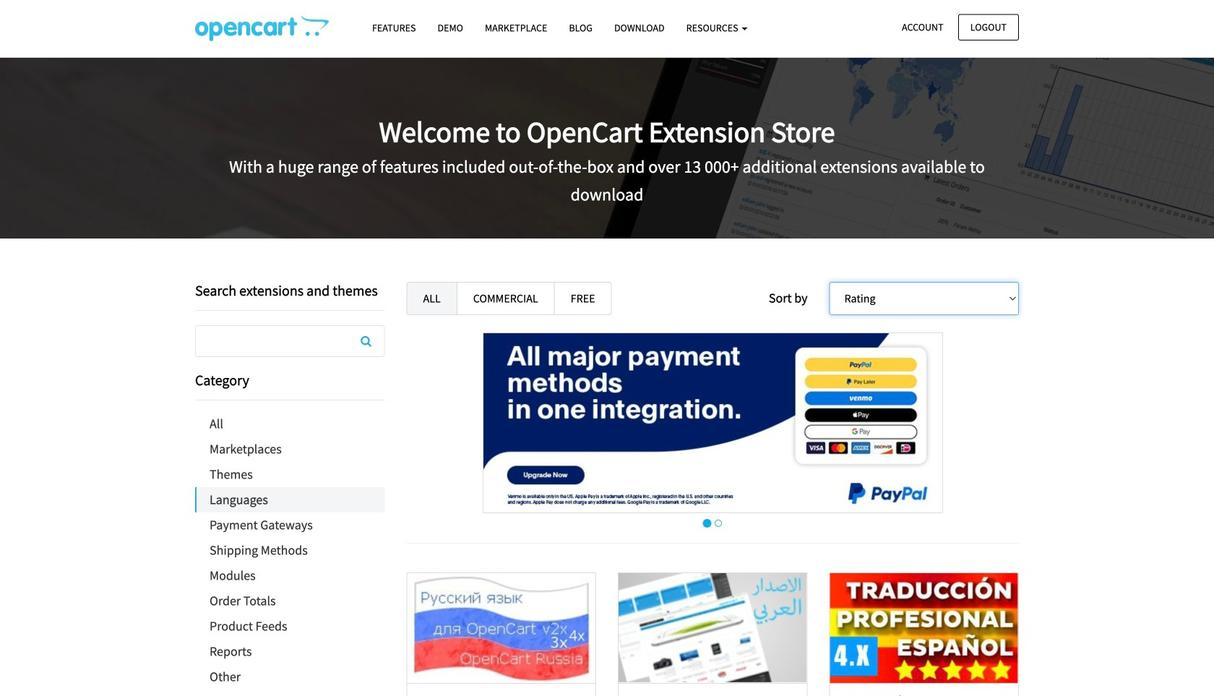Task type: locate. For each thing, give the bounding box(es) containing it.
search image
[[361, 336, 372, 347]]

paypal payment gateway image
[[483, 333, 944, 513]]

"arabic" version الاصدار الع.. image
[[619, 573, 807, 683]]

None text field
[[196, 326, 384, 357]]



Task type: vqa. For each thing, say whether or not it's contained in the screenshot.
left "All"
no



Task type: describe. For each thing, give the bounding box(es) containing it.
opencart language  extensions image
[[195, 15, 329, 41]]

russian language pack v 2x and 3x and 4x image
[[408, 573, 596, 683]]

spanish 4.x | n. 1 en ventas image
[[831, 573, 1019, 683]]



